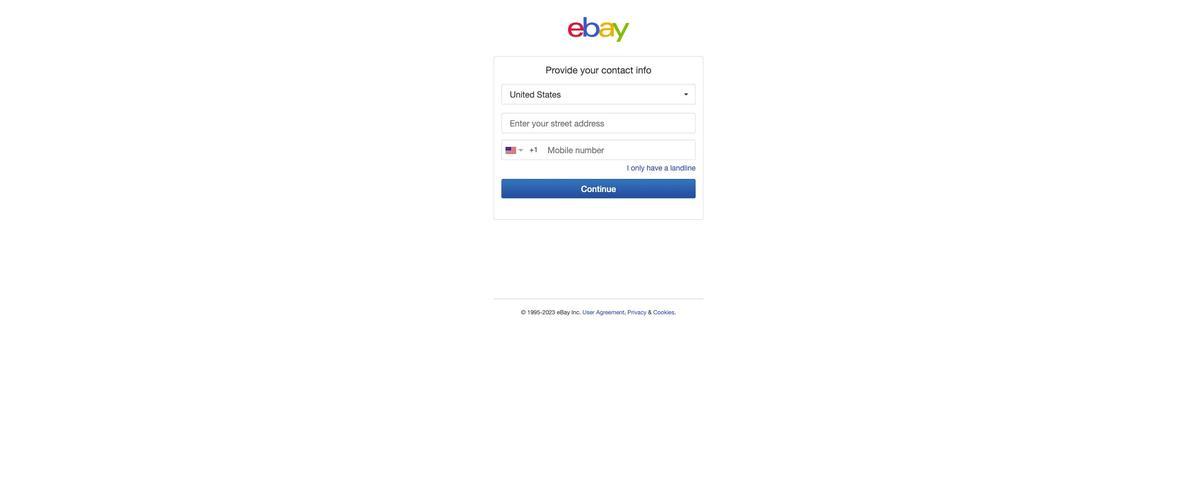 Task type: vqa. For each thing, say whether or not it's contained in the screenshot.
Address text field
no



Task type: locate. For each thing, give the bounding box(es) containing it.
application
[[502, 113, 696, 140]]

landline
[[671, 164, 696, 172]]

&
[[649, 309, 652, 316]]

provide
[[546, 65, 578, 76]]

i only have a landline button
[[627, 164, 696, 172]]

only
[[631, 164, 645, 172]]

Mobile number telephone field
[[502, 140, 696, 160]]

©
[[521, 309, 526, 316]]

privacy link
[[628, 309, 647, 316]]

,
[[625, 309, 626, 316]]

your
[[581, 65, 599, 76]]

privacy
[[628, 309, 647, 316]]

None submit
[[502, 179, 696, 199]]

i only have a landline
[[627, 164, 696, 172]]

.
[[675, 309, 676, 316]]

2023
[[543, 309, 556, 316]]

have
[[647, 164, 663, 172]]

1995-
[[528, 309, 543, 316]]



Task type: describe. For each thing, give the bounding box(es) containing it.
cookies link
[[654, 309, 675, 316]]

contact
[[602, 65, 634, 76]]

+1
[[530, 146, 538, 154]]

i
[[627, 164, 629, 172]]

a
[[665, 164, 669, 172]]

Enter your street address text field
[[502, 113, 696, 133]]

info
[[636, 65, 652, 76]]

user
[[583, 309, 595, 316]]

cookies
[[654, 309, 675, 316]]

agreement
[[597, 309, 625, 316]]

provide your contact info
[[546, 65, 652, 76]]

© 1995-2023 ebay inc. user agreement , privacy & cookies .
[[521, 309, 676, 316]]

user agreement link
[[583, 309, 625, 316]]

ebay
[[557, 309, 570, 316]]

inc.
[[572, 309, 581, 316]]



